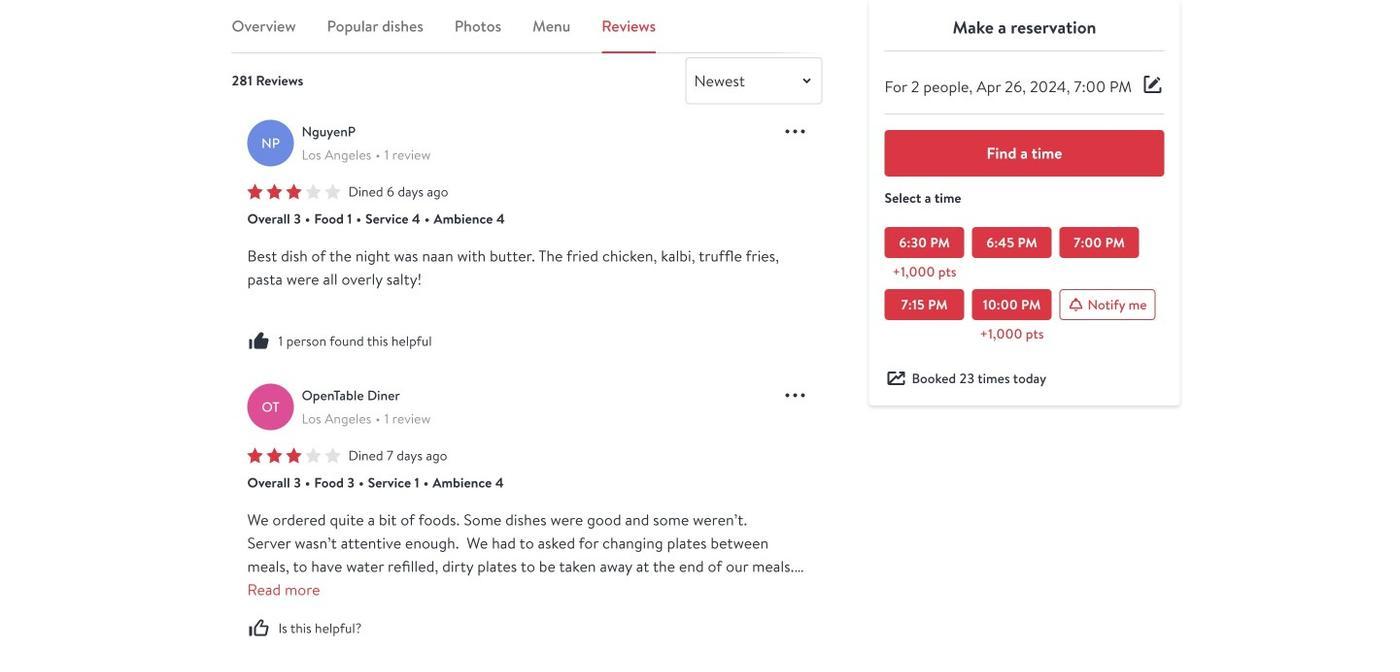 Task type: vqa. For each thing, say whether or not it's contained in the screenshot.
Francisco within BridgetC San Francisco
no



Task type: describe. For each thing, give the bounding box(es) containing it.
reviews list element
[[232, 104, 822, 649]]

3 stars image for avatar photo for nguyenp
[[247, 184, 341, 200]]



Task type: locate. For each thing, give the bounding box(es) containing it.
Search all reviews search field
[[232, 0, 822, 42]]

3 stars image down avatar photo for opentable diner
[[247, 448, 341, 464]]

3 stars image
[[247, 184, 341, 200], [247, 448, 341, 464]]

3 stars image for avatar photo for opentable diner
[[247, 448, 341, 464]]

avatar photo for opentable diner image
[[247, 384, 294, 431]]

avatar photo for nguyenp image
[[247, 120, 294, 167]]

3 stars image down avatar photo for nguyenp
[[247, 184, 341, 200]]

0 vertical spatial 3 stars image
[[247, 184, 341, 200]]

1 vertical spatial 3 stars image
[[247, 448, 341, 464]]

tab list
[[232, 15, 822, 53]]

1 3 stars image from the top
[[247, 184, 341, 200]]

2 3 stars image from the top
[[247, 448, 341, 464]]



